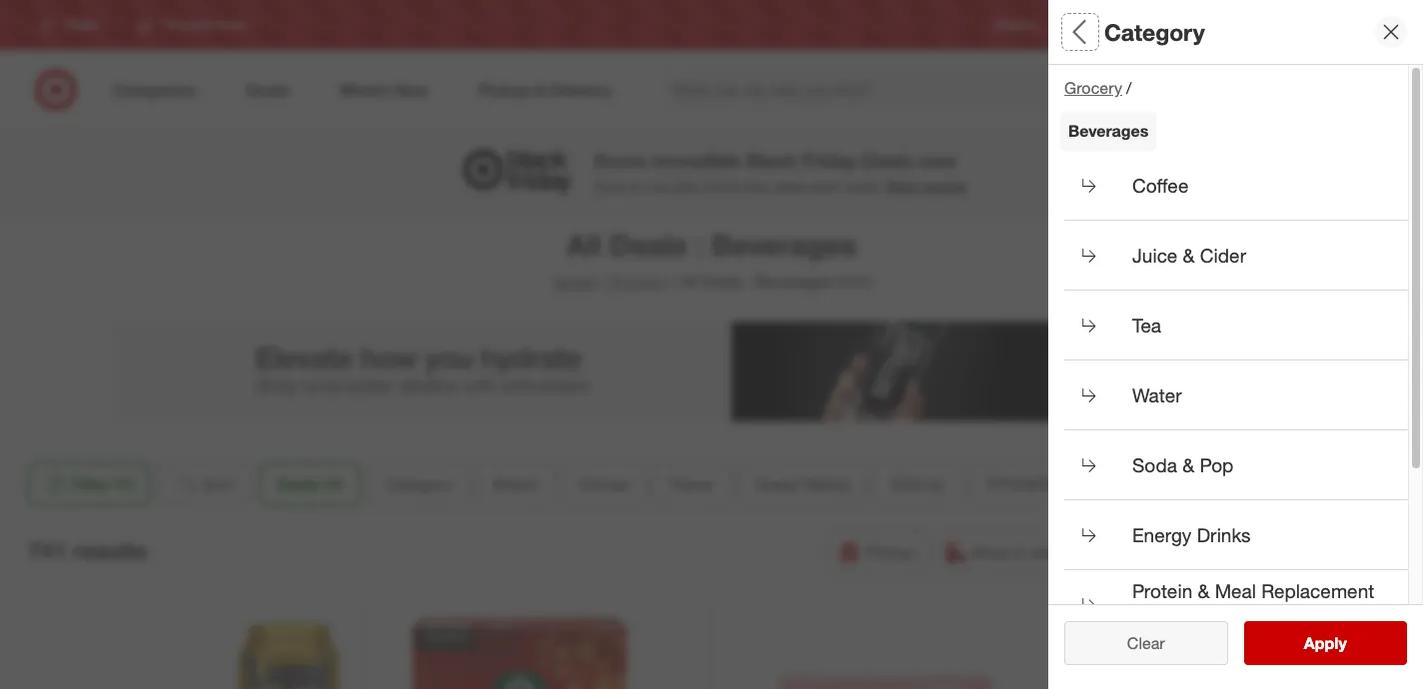 Task type: vqa. For each thing, say whether or not it's contained in the screenshot.
'near'
no



Task type: locate. For each thing, give the bounding box(es) containing it.
grocery /
[[1064, 78, 1132, 98]]

0 horizontal spatial brand button
[[476, 463, 553, 507]]

1 vertical spatial grocery link
[[609, 272, 667, 292]]

all
[[1064, 18, 1092, 46], [1064, 174, 1080, 191], [566, 227, 601, 263], [680, 272, 698, 292]]

0 horizontal spatial flavor button
[[653, 463, 730, 507]]

beverages down deals on the top right
[[711, 227, 857, 263]]

by up same
[[1110, 505, 1131, 528]]

1 vertical spatial fpo/apo button
[[1064, 555, 1408, 625]]

clear left all
[[1117, 634, 1155, 654]]

1 vertical spatial grocery
[[609, 272, 667, 292]]

0 vertical spatial :
[[695, 227, 703, 263]]

0 horizontal spatial guest rating
[[755, 475, 849, 495]]

protein & meal replacement drinks
[[1132, 580, 1375, 630]]

0 vertical spatial sold
[[891, 475, 923, 495]]

741 results
[[28, 536, 147, 564]]

0 vertical spatial category
[[1104, 18, 1205, 46]]

sponsored
[[1252, 423, 1311, 438]]

& for protein
[[1198, 580, 1210, 603]]

replacement
[[1262, 580, 1375, 603]]

by
[[928, 475, 945, 495], [1110, 505, 1131, 528]]

0 vertical spatial guest rating
[[1064, 435, 1182, 458]]

flavor
[[1064, 365, 1120, 388], [670, 475, 713, 495]]

0 horizontal spatial rating
[[802, 475, 849, 495]]

rating inside "all filters" dialog
[[1123, 435, 1182, 458]]

& inside 'button'
[[1183, 243, 1195, 266]]

ginger ale soda - 6pk/12 fl oz cans - favorite day™ image
[[1079, 618, 1388, 690], [1079, 618, 1388, 690]]

all
[[1159, 634, 1175, 654]]

1 vertical spatial by
[[1110, 505, 1131, 528]]

apply
[[1304, 634, 1347, 654]]

tea button
[[1064, 291, 1408, 361]]

1 vertical spatial :
[[747, 272, 751, 292]]

grocery link down all filters
[[1064, 78, 1122, 98]]

beverages left (741)
[[756, 272, 832, 292]]

deals (1)
[[276, 475, 342, 495]]

1 horizontal spatial sold
[[1064, 505, 1105, 528]]

1 vertical spatial guest
[[755, 475, 798, 495]]

1 vertical spatial drinks
[[1132, 607, 1186, 630]]

sort button
[[157, 463, 250, 507]]

1 horizontal spatial flavor button
[[1064, 345, 1408, 415]]

all deals : beverages target / grocery / all deals : beverages (741)
[[552, 227, 871, 292]]

deals
[[774, 178, 807, 195]]

pop
[[1200, 453, 1234, 476]]

1 vertical spatial fpo/apo
[[1064, 575, 1151, 598]]

1 horizontal spatial drinks
[[1197, 523, 1251, 546]]

1 horizontal spatial rating
[[1123, 435, 1182, 458]]

1 vertical spatial virtues
[[578, 475, 628, 495]]

1 vertical spatial brand
[[493, 475, 536, 495]]

results for 741 results
[[73, 536, 147, 564]]

& left meal
[[1198, 580, 1210, 603]]

1 horizontal spatial guest rating
[[1064, 435, 1182, 458]]

/ inside category dialog
[[1126, 78, 1132, 98]]

day
[[1171, 543, 1199, 563]]

grocery
[[1064, 78, 1122, 98], [609, 272, 667, 292]]

find stores
[[1338, 17, 1399, 32]]

weekly
[[1071, 17, 1109, 32]]

weekly ad link
[[1071, 16, 1128, 34]]

What can we help you find? suggestions appear below search field
[[661, 68, 1158, 112]]

virtues
[[1064, 295, 1129, 318], [578, 475, 628, 495]]

results right see on the bottom right of the page
[[1316, 634, 1368, 654]]

0 horizontal spatial sold by
[[891, 475, 945, 495]]

0 horizontal spatial category button
[[368, 463, 468, 507]]

clear inside clear button
[[1127, 634, 1165, 654]]

virtues button
[[1064, 275, 1408, 345], [561, 463, 645, 507]]

0 horizontal spatial guest rating button
[[738, 463, 866, 507]]

clear button
[[1064, 622, 1228, 666]]

1 horizontal spatial results
[[1316, 634, 1368, 654]]

1 horizontal spatial category button
[[1064, 65, 1408, 135]]

& inside protein & meal replacement drinks
[[1198, 580, 1210, 603]]

0 horizontal spatial flavor
[[670, 475, 713, 495]]

starbucks keurig k-cup holiday blend - 22ct/8.9oz - medium roast image
[[383, 618, 691, 690], [383, 618, 691, 690]]

deals left coffee
[[1084, 174, 1119, 191]]

guest rating
[[1064, 435, 1182, 458], [755, 475, 849, 495]]

beverages up deals all deals
[[1068, 121, 1149, 141]]

category inside "all filters" dialog
[[1064, 86, 1148, 109]]

grocery inside "all deals : beverages target / grocery / all deals : beverages (741)"
[[609, 272, 667, 292]]

1 horizontal spatial fpo/apo
[[1064, 575, 1151, 598]]

1 horizontal spatial grocery link
[[1064, 78, 1122, 98]]

1 vertical spatial beverages
[[711, 227, 857, 263]]

& left find
[[704, 178, 713, 195]]

1 horizontal spatial (1)
[[324, 475, 342, 495]]

meal
[[1215, 580, 1256, 603]]

& for juice
[[1183, 243, 1195, 266]]

1 horizontal spatial by
[[1110, 505, 1131, 528]]

1 (1) from the left
[[115, 475, 133, 495]]

& for soda
[[1183, 453, 1195, 476]]

clear inside clear all button
[[1117, 634, 1155, 654]]

/ right target at the left of the page
[[600, 272, 605, 292]]

clear all
[[1117, 634, 1175, 654]]

results
[[73, 536, 147, 564], [1316, 634, 1368, 654]]

1 horizontal spatial brand
[[1064, 226, 1119, 248]]

cola soda - 6pk/12 fl oz cans - favorite day™ image
[[731, 618, 1039, 690], [731, 618, 1039, 690]]

stores
[[1365, 17, 1399, 32]]

1 vertical spatial flavor button
[[653, 463, 730, 507]]

&
[[704, 178, 713, 195], [1183, 243, 1195, 266], [1183, 453, 1195, 476], [1198, 580, 1210, 603]]

1 vertical spatial category
[[1064, 86, 1148, 109]]

grocery link right the target link
[[609, 272, 667, 292]]

(1)
[[115, 475, 133, 495], [324, 475, 342, 495]]

0 horizontal spatial (1)
[[115, 475, 133, 495]]

0 vertical spatial virtues
[[1064, 295, 1129, 318]]

tea
[[1132, 313, 1161, 336]]

0 vertical spatial results
[[73, 536, 147, 564]]

0 vertical spatial flavor
[[1064, 365, 1120, 388]]

category inside dialog
[[1104, 18, 1205, 46]]

pickup button
[[829, 531, 927, 575]]

results right 741
[[73, 536, 147, 564]]

start
[[886, 178, 919, 195]]

/
[[1126, 78, 1132, 98], [600, 272, 605, 292], [671, 272, 676, 292]]

1 vertical spatial sold by
[[1064, 505, 1131, 528]]

gifts
[[673, 178, 700, 195]]

flavor button
[[1064, 345, 1408, 415], [653, 463, 730, 507]]

1 horizontal spatial sold by button
[[1064, 485, 1408, 555]]

0 vertical spatial fpo/apo
[[987, 475, 1057, 495]]

0 vertical spatial flavor button
[[1064, 345, 1408, 415]]

fpo/apo up in on the right bottom of the page
[[987, 475, 1057, 495]]

2 (1) from the left
[[324, 475, 342, 495]]

1 vertical spatial guest rating
[[755, 475, 849, 495]]

protein & meal replacement drinks button
[[1064, 570, 1408, 640]]

deals right 'sort'
[[276, 475, 319, 495]]

:
[[695, 227, 703, 263], [747, 272, 751, 292]]

sold by
[[891, 475, 945, 495], [1064, 505, 1131, 528]]

sold by up pickup
[[891, 475, 945, 495]]

score incredible black friday deals now save on top gifts & find new deals each week. start saving
[[594, 149, 966, 195]]

0 horizontal spatial results
[[73, 536, 147, 564]]

coffee button
[[1064, 151, 1408, 221]]

2 horizontal spatial /
[[1126, 78, 1132, 98]]

category
[[1104, 18, 1205, 46], [1064, 86, 1148, 109], [385, 475, 451, 495]]

0 vertical spatial guest
[[1064, 435, 1118, 458]]

0 horizontal spatial :
[[695, 227, 703, 263]]

rating up pickup button on the bottom right of the page
[[802, 475, 849, 495]]

registry
[[995, 17, 1039, 32]]

clear
[[1117, 634, 1155, 654], [1127, 634, 1165, 654]]

brand button
[[1064, 205, 1408, 275], [476, 463, 553, 507]]

0 vertical spatial brand
[[1064, 226, 1119, 248]]

2 clear from the left
[[1127, 634, 1165, 654]]

grocery inside category dialog
[[1064, 78, 1122, 98]]

guest
[[1064, 435, 1118, 458], [755, 475, 798, 495]]

0 vertical spatial brand button
[[1064, 205, 1408, 275]]

sold by inside "all filters" dialog
[[1064, 505, 1131, 528]]

energy drinks button
[[1064, 500, 1408, 570]]

0 vertical spatial beverages
[[1068, 121, 1149, 141]]

grocery right the target link
[[609, 272, 667, 292]]

0 horizontal spatial grocery
[[609, 272, 667, 292]]

liquid death armless palmer tea - 8pk/19.2 fl oz cans image
[[35, 618, 343, 690], [35, 618, 343, 690]]

by up shop in store 'button'
[[928, 475, 945, 495]]

: down gifts
[[695, 227, 703, 263]]

top
[[648, 178, 669, 195]]

1 horizontal spatial guest
[[1064, 435, 1118, 458]]

1 clear from the left
[[1117, 634, 1155, 654]]

& right juice
[[1183, 243, 1195, 266]]

1 horizontal spatial sold by
[[1064, 505, 1131, 528]]

1 vertical spatial sold
[[1064, 505, 1105, 528]]

0 vertical spatial rating
[[1123, 435, 1182, 458]]

fpo/apo down same
[[1064, 575, 1151, 598]]

(1) inside button
[[115, 475, 133, 495]]

0 vertical spatial grocery link
[[1064, 78, 1122, 98]]

beverages inside category dialog
[[1068, 121, 1149, 141]]

0 horizontal spatial virtues button
[[561, 463, 645, 507]]

apply button
[[1244, 622, 1407, 666]]

results inside see results button
[[1316, 634, 1368, 654]]

/ down filters
[[1126, 78, 1132, 98]]

/ down gifts
[[671, 272, 676, 292]]

0 vertical spatial by
[[928, 475, 945, 495]]

grocery down all filters
[[1064, 78, 1122, 98]]

sold up pickup
[[891, 475, 923, 495]]

1 horizontal spatial virtues button
[[1064, 275, 1408, 345]]

all left coffee
[[1064, 174, 1080, 191]]

1 vertical spatial category button
[[368, 463, 468, 507]]

soda & pop button
[[1064, 430, 1408, 500]]

1 vertical spatial results
[[1316, 634, 1368, 654]]

sold by button inside "all filters" dialog
[[1064, 485, 1408, 555]]

deals
[[1064, 149, 1116, 172], [862, 149, 913, 172], [1084, 174, 1119, 191], [609, 227, 687, 263], [702, 272, 742, 292], [276, 475, 319, 495]]

sold up store
[[1064, 505, 1105, 528]]

1 horizontal spatial flavor
[[1064, 365, 1120, 388]]

guest rating button
[[1064, 415, 1408, 485], [738, 463, 866, 507]]

0 vertical spatial grocery
[[1064, 78, 1122, 98]]

0 horizontal spatial brand
[[493, 475, 536, 495]]

beverages
[[1068, 121, 1149, 141], [711, 227, 857, 263], [756, 272, 832, 292]]

clear for clear all
[[1117, 634, 1155, 654]]

1 horizontal spatial :
[[747, 272, 751, 292]]

all inside deals all deals
[[1064, 174, 1080, 191]]

1 horizontal spatial grocery
[[1064, 78, 1122, 98]]

0 vertical spatial drinks
[[1197, 523, 1251, 546]]

fpo/apo button
[[970, 463, 1074, 507], [1064, 555, 1408, 625]]

rating down water
[[1123, 435, 1182, 458]]

target
[[552, 272, 596, 292]]

0 vertical spatial category button
[[1064, 65, 1408, 135]]

: down the new
[[747, 272, 751, 292]]

sold by up store
[[1064, 505, 1131, 528]]

grocery link
[[1064, 78, 1122, 98], [609, 272, 667, 292]]

each
[[811, 178, 841, 195]]

cider
[[1200, 243, 1246, 266]]

deals up start
[[862, 149, 913, 172]]

protein
[[1132, 580, 1193, 603]]

0 horizontal spatial guest
[[755, 475, 798, 495]]

& left pop
[[1183, 453, 1195, 476]]

1 horizontal spatial virtues
[[1064, 295, 1129, 318]]

0 horizontal spatial drinks
[[1132, 607, 1186, 630]]

clear down protein on the right bottom
[[1127, 634, 1165, 654]]

drinks inside protein & meal replacement drinks
[[1132, 607, 1186, 630]]

find
[[716, 178, 740, 195]]

1 vertical spatial virtues button
[[561, 463, 645, 507]]

sold by button
[[874, 463, 962, 507], [1064, 485, 1408, 555]]



Task type: describe. For each thing, give the bounding box(es) containing it.
shop in store
[[972, 543, 1068, 563]]

1 horizontal spatial brand button
[[1064, 205, 1408, 275]]

see results button
[[1244, 622, 1407, 666]]

save
[[594, 178, 625, 195]]

all up the target link
[[566, 227, 601, 263]]

in
[[1015, 543, 1027, 563]]

redcard link
[[1160, 16, 1207, 34]]

see results
[[1283, 634, 1368, 654]]

see
[[1283, 634, 1312, 654]]

by inside "all filters" dialog
[[1110, 505, 1131, 528]]

741
[[28, 536, 66, 564]]

0 horizontal spatial sold
[[891, 475, 923, 495]]

deals down grocery /
[[1064, 149, 1116, 172]]

(1) for filter (1)
[[115, 475, 133, 495]]

filter
[[72, 475, 111, 495]]

0 horizontal spatial virtues
[[578, 475, 628, 495]]

0 horizontal spatial fpo/apo
[[987, 475, 1057, 495]]

delivery
[[1203, 543, 1261, 563]]

ad
[[1113, 17, 1128, 32]]

0 vertical spatial virtues button
[[1064, 275, 1408, 345]]

energy drinks
[[1132, 523, 1251, 546]]

store
[[1031, 543, 1068, 563]]

0 vertical spatial fpo/apo button
[[970, 463, 1074, 507]]

juice & cider
[[1132, 243, 1246, 266]]

same day delivery button
[[1089, 531, 1274, 575]]

all filters dialog
[[1048, 0, 1423, 690]]

find stores link
[[1338, 16, 1399, 34]]

new
[[744, 178, 770, 195]]

1 vertical spatial brand button
[[476, 463, 553, 507]]

score
[[594, 149, 647, 172]]

fpo/apo inside "all filters" dialog
[[1064, 575, 1151, 598]]

week.
[[845, 178, 882, 195]]

1 horizontal spatial guest rating button
[[1064, 415, 1408, 485]]

2 vertical spatial beverages
[[756, 272, 832, 292]]

black
[[746, 149, 797, 172]]

sold inside "all filters" dialog
[[1064, 505, 1105, 528]]

energy
[[1132, 523, 1192, 546]]

water
[[1132, 383, 1182, 406]]

deals up advertisement region
[[702, 272, 742, 292]]

friday
[[802, 149, 857, 172]]

sort
[[202, 475, 233, 495]]

same
[[1126, 543, 1167, 563]]

on
[[629, 178, 644, 195]]

fpo/apo button inside "all filters" dialog
[[1064, 555, 1408, 625]]

shop in store button
[[935, 531, 1081, 575]]

find
[[1338, 17, 1361, 32]]

water button
[[1064, 361, 1408, 430]]

filter (1)
[[72, 475, 133, 495]]

redcard
[[1160, 17, 1207, 32]]

guest rating inside "all filters" dialog
[[1064, 435, 1182, 458]]

soda & pop
[[1132, 453, 1234, 476]]

flavor inside "all filters" dialog
[[1064, 365, 1120, 388]]

coffee
[[1132, 174, 1189, 197]]

1 vertical spatial rating
[[802, 475, 849, 495]]

juice
[[1132, 243, 1178, 266]]

(1) for deals (1)
[[324, 475, 342, 495]]

incredible
[[652, 149, 741, 172]]

virtues inside "all filters" dialog
[[1064, 295, 1129, 318]]

brand inside "all filters" dialog
[[1064, 226, 1119, 248]]

2 vertical spatial category
[[385, 475, 451, 495]]

all up advertisement region
[[680, 272, 698, 292]]

deals inside score incredible black friday deals now save on top gifts & find new deals each week. start saving
[[862, 149, 913, 172]]

1 horizontal spatial /
[[671, 272, 676, 292]]

weekly ad
[[1071, 17, 1128, 32]]

soda
[[1132, 453, 1177, 476]]

pickup
[[866, 543, 914, 563]]

target link
[[552, 272, 596, 292]]

0 vertical spatial sold by
[[891, 475, 945, 495]]

now
[[919, 149, 957, 172]]

category dialog
[[1048, 0, 1423, 690]]

results for see results
[[1316, 634, 1368, 654]]

guest inside "all filters" dialog
[[1064, 435, 1118, 458]]

advertisement region
[[112, 322, 1311, 422]]

deals down top
[[609, 227, 687, 263]]

grocery link inside category dialog
[[1064, 78, 1122, 98]]

0 horizontal spatial /
[[600, 272, 605, 292]]

filters
[[1098, 18, 1160, 46]]

all left ad
[[1064, 18, 1092, 46]]

clear all button
[[1064, 622, 1228, 666]]

1 vertical spatial flavor
[[670, 475, 713, 495]]

registry link
[[995, 16, 1039, 34]]

filter (1) button
[[28, 463, 149, 507]]

0 horizontal spatial grocery link
[[609, 272, 667, 292]]

shop
[[972, 543, 1010, 563]]

same day delivery
[[1126, 543, 1261, 563]]

0 horizontal spatial sold by button
[[874, 463, 962, 507]]

juice & cider button
[[1064, 221, 1408, 291]]

clear for clear
[[1127, 634, 1165, 654]]

(741)
[[836, 272, 871, 292]]

& inside score incredible black friday deals now save on top gifts & find new deals each week. start saving
[[704, 178, 713, 195]]

deals all deals
[[1064, 149, 1119, 191]]

0 horizontal spatial by
[[928, 475, 945, 495]]

all filters
[[1064, 18, 1160, 46]]

saving
[[923, 178, 966, 195]]



